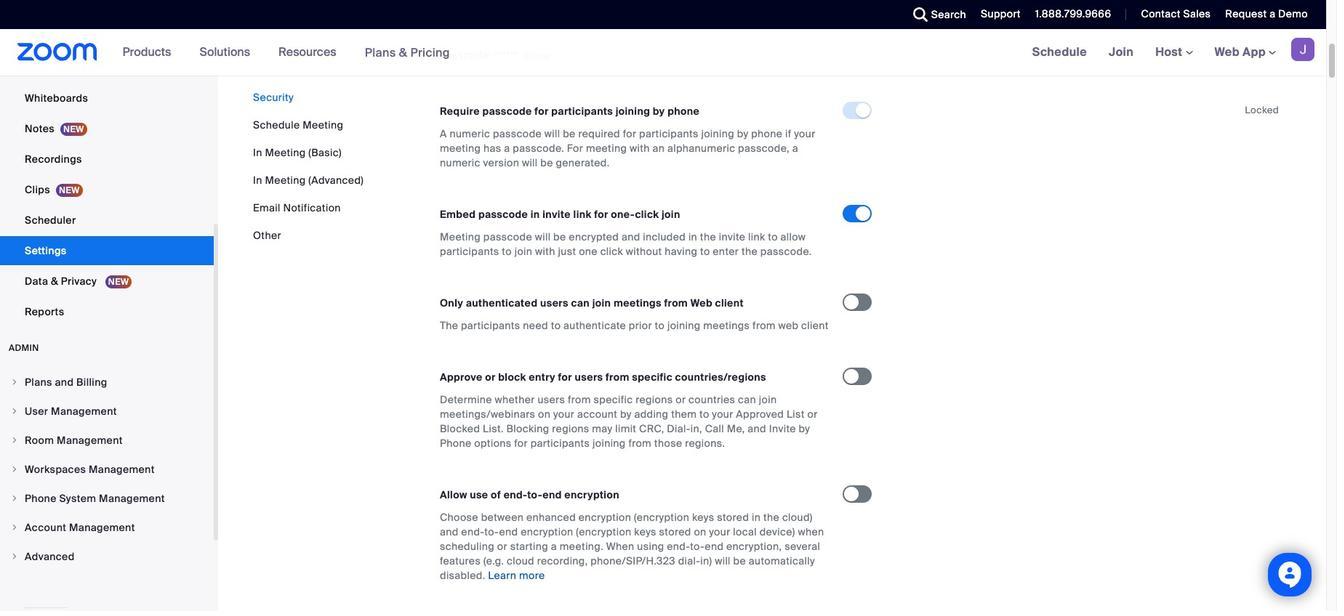 Task type: vqa. For each thing, say whether or not it's contained in the screenshot.
PASSCODE
yes



Task type: locate. For each thing, give the bounding box(es) containing it.
right image left system
[[10, 495, 19, 503]]

passcode. inside meeting passcode will be encrypted and included in the invite link to allow participants to join with just one click without having to enter the passcode.
[[761, 245, 812, 258]]

approve
[[440, 371, 483, 384]]

2 vertical spatial encryption
[[521, 526, 574, 539]]

0 vertical spatial client
[[715, 297, 744, 310]]

participants up an
[[639, 127, 699, 140]]

1 right image from the top
[[10, 407, 19, 416]]

with
[[630, 142, 650, 155], [535, 245, 556, 258]]

can inside the all personal meeting id (pmi) meetings that users can join via client, or room systems will be passcode-protected.
[[688, 4, 706, 17]]

to inside determine whether users from specific regions or countries can join meetings/webinars on your account by adding them to your approved list or blocked list. blocking regions may limit crc, dial-in, call me, and invite by phone options for participants joining from those regions.
[[700, 408, 710, 421]]

from
[[664, 297, 688, 310], [753, 319, 776, 332], [606, 371, 630, 384], [568, 394, 591, 407], [629, 437, 652, 450]]

1 vertical spatial &
[[51, 275, 58, 288]]

to- up dial-
[[690, 540, 705, 554]]

users down entry
[[538, 394, 565, 407]]

learn more
[[488, 570, 545, 583]]

schedule down 1.888.799.9666
[[1032, 44, 1087, 60]]

support
[[981, 7, 1021, 20]]

0 horizontal spatial end-
[[461, 526, 485, 539]]

end- up dial-
[[667, 540, 690, 554]]

has
[[484, 142, 501, 155]]

1 horizontal spatial passcode.
[[761, 245, 812, 258]]

participants
[[551, 105, 613, 118], [639, 127, 699, 140], [440, 245, 499, 258], [461, 319, 520, 332], [531, 437, 590, 450]]

2 horizontal spatial to-
[[690, 540, 705, 554]]

required
[[578, 127, 620, 140]]

(encryption
[[634, 511, 690, 524], [576, 526, 632, 539]]

1 vertical spatial with
[[535, 245, 556, 258]]

the up enter
[[700, 231, 716, 244]]

schedule
[[1032, 44, 1087, 60], [253, 119, 300, 132]]

join up included
[[662, 208, 680, 221]]

0 vertical spatial stored
[[717, 511, 749, 524]]

meetings up protected.
[[586, 4, 632, 17]]

authenticate
[[564, 319, 626, 332]]

banner
[[0, 29, 1326, 76]]

invite up enter
[[719, 231, 746, 244]]

stored
[[717, 511, 749, 524], [659, 526, 691, 539]]

meeting up passcode- at top
[[501, 4, 542, 17]]

meeting for in meeting (advanced)
[[265, 174, 306, 187]]

plans and billing menu item
[[0, 369, 214, 396]]

solutions button
[[200, 29, 257, 76]]

******
[[494, 49, 518, 62]]

0 vertical spatial keys
[[692, 511, 714, 524]]

1 in from the top
[[253, 146, 262, 159]]

meeting
[[501, 4, 542, 17], [303, 119, 343, 132], [265, 146, 306, 159], [265, 174, 306, 187], [440, 231, 481, 244]]

workspaces management
[[25, 463, 155, 476]]

right image down admin at the left of page
[[10, 378, 19, 387]]

right image left advanced
[[10, 553, 19, 561]]

link up encrypted
[[573, 208, 592, 221]]

a inside choose between enhanced encryption (encryption keys stored in the cloud) and end-to-end encryption (encryption keys stored on your local device) when scheduling or starting a meeting. when using end-to-end encryption, several features (e.g. cloud recording, phone/sip/h.323 dial-in) will be automatically disabled.
[[551, 540, 557, 554]]

your up call
[[712, 408, 733, 421]]

id
[[545, 4, 556, 17]]

phone inside a numeric passcode will be required for participants joining by phone if your meeting has a passcode. for meeting with an alphanumeric passcode, a numeric version will be generated.
[[751, 127, 783, 140]]

users inside the all personal meeting id (pmi) meetings that users can join via client, or room systems will be passcode-protected.
[[657, 4, 685, 17]]

2 vertical spatial end-
[[667, 540, 690, 554]]

allow
[[781, 231, 806, 244]]

whiteboards link
[[0, 84, 214, 113]]

in inside choose between enhanced encryption (encryption keys stored in the cloud) and end-to-end encryption (encryption keys stored on your local device) when scheduling or starting a meeting. when using end-to-end encryption, several features (e.g. cloud recording, phone/sip/h.323 dial-in) will be automatically disabled.
[[752, 511, 761, 524]]

resources button
[[279, 29, 343, 76]]

(encryption up when
[[576, 526, 632, 539]]

on up blocking
[[538, 408, 551, 421]]

your inside a numeric passcode will be required for participants joining by phone if your meeting has a passcode. for meeting with an alphanumeric passcode, a numeric version will be generated.
[[794, 127, 816, 140]]

1 horizontal spatial schedule
[[1032, 44, 1087, 60]]

embed passcode in invite link for one-click join
[[440, 208, 680, 221]]

1 vertical spatial web
[[691, 297, 713, 310]]

or up the (e.g.
[[497, 540, 508, 554]]

passcode for in
[[478, 208, 528, 221]]

a
[[1270, 7, 1276, 20], [504, 142, 510, 155], [792, 142, 798, 155], [551, 540, 557, 554]]

1 horizontal spatial plans
[[365, 45, 396, 60]]

1 vertical spatial right image
[[10, 465, 19, 474]]

just
[[558, 245, 576, 258]]

passcode. down allow
[[761, 245, 812, 258]]

determine whether users from specific regions or countries can join meetings/webinars on your account by adding them to your approved list or blocked list. blocking regions may limit crc, dial-in, call me, and invite by phone options for participants joining from those regions.
[[440, 394, 818, 450]]

1 horizontal spatial meeting
[[586, 142, 627, 155]]

specific up the adding
[[632, 371, 673, 384]]

0 vertical spatial end-
[[504, 489, 527, 502]]

keys up in)
[[692, 511, 714, 524]]

passcode inside meeting passcode will be encrypted and included in the invite link to allow participants to join with just one click without having to enter the passcode.
[[483, 231, 532, 244]]

0 vertical spatial can
[[688, 4, 706, 17]]

meeting up "email notification"
[[265, 174, 306, 187]]

for right the required
[[623, 127, 637, 140]]

and down 'approved'
[[748, 423, 766, 436]]

may
[[592, 423, 613, 436]]

right image inside account management menu item
[[10, 524, 19, 532]]

or up them
[[676, 394, 686, 407]]

0 vertical spatial in
[[253, 146, 262, 159]]

1 horizontal spatial with
[[630, 142, 650, 155]]

keys
[[692, 511, 714, 524], [634, 526, 657, 539]]

0 vertical spatial personal
[[455, 4, 499, 17]]

encryption
[[565, 489, 620, 502], [579, 511, 631, 524], [521, 526, 574, 539]]

in meeting (basic) link
[[253, 146, 342, 159]]

1 horizontal spatial can
[[688, 4, 706, 17]]

dial-
[[667, 423, 691, 436]]

1 vertical spatial to-
[[485, 526, 499, 539]]

admin menu menu
[[0, 369, 214, 572]]

1 horizontal spatial personal
[[455, 4, 499, 17]]

be up ******
[[502, 18, 515, 31]]

to- down between
[[485, 526, 499, 539]]

to-
[[527, 489, 543, 502], [485, 526, 499, 539], [690, 540, 705, 554]]

menu bar
[[253, 90, 364, 243]]

passcode inside a numeric passcode will be required for participants joining by phone if your meeting has a passcode. for meeting with an alphanumeric passcode, a numeric version will be generated.
[[493, 127, 542, 140]]

phone up alphanumeric
[[668, 105, 700, 118]]

1 horizontal spatial regions
[[636, 394, 673, 407]]

plans inside menu item
[[25, 376, 52, 389]]

regions down account at the left bottom of the page
[[552, 423, 589, 436]]

require passcode for participants joining by phone
[[440, 105, 700, 118]]

and left billing
[[55, 376, 74, 389]]

management for workspaces management
[[89, 463, 155, 476]]

management inside "menu item"
[[57, 434, 123, 447]]

meetings navigation
[[1021, 29, 1326, 76]]

1 horizontal spatial on
[[694, 526, 707, 539]]

users up account at the left bottom of the page
[[575, 371, 603, 384]]

several
[[785, 540, 820, 554]]

join left just
[[515, 245, 533, 258]]

1 vertical spatial in
[[689, 231, 698, 244]]

schedule inside "schedule" link
[[1032, 44, 1087, 60]]

in
[[531, 208, 540, 221], [689, 231, 698, 244], [752, 511, 761, 524]]

2 horizontal spatial end-
[[667, 540, 690, 554]]

right image inside workspaces management menu item
[[10, 465, 19, 474]]

personal devices link
[[0, 53, 214, 82]]

plans inside product information navigation
[[365, 45, 396, 60]]

0 horizontal spatial plans
[[25, 376, 52, 389]]

phone
[[440, 437, 472, 450], [25, 492, 57, 505]]

to right need
[[551, 319, 561, 332]]

your inside choose between enhanced encryption (encryption keys stored in the cloud) and end-to-end encryption (encryption keys stored on your local device) when scheduling or starting a meeting. when using end-to-end encryption, several features (e.g. cloud recording, phone/sip/h.323 dial-in) will be automatically disabled.
[[709, 526, 731, 539]]

a left the demo
[[1270, 7, 1276, 20]]

(encryption up using
[[634, 511, 690, 524]]

specific up account at the left bottom of the page
[[594, 394, 633, 407]]

cloud)
[[782, 511, 813, 524]]

1 vertical spatial end-
[[461, 526, 485, 539]]

0 horizontal spatial &
[[51, 275, 58, 288]]

0 vertical spatial end
[[543, 489, 562, 502]]

management down billing
[[51, 405, 117, 418]]

client right web
[[801, 319, 829, 332]]

for down show
[[535, 105, 549, 118]]

and inside determine whether users from specific regions or countries can join meetings/webinars on your account by adding them to your approved list or blocked list. blocking regions may limit crc, dial-in, call me, and invite by phone options for participants joining from those regions.
[[748, 423, 766, 436]]

right image for plans and billing
[[10, 378, 19, 387]]

& inside personal menu menu
[[51, 275, 58, 288]]

right image inside user management menu item
[[10, 407, 19, 416]]

by
[[653, 105, 665, 118], [737, 127, 749, 140], [620, 408, 632, 421], [799, 423, 810, 436]]

a up recording,
[[551, 540, 557, 554]]

join
[[708, 4, 726, 17], [662, 208, 680, 221], [515, 245, 533, 258], [592, 297, 611, 310], [759, 394, 777, 407]]

end up enhanced
[[543, 489, 562, 502]]

users up need
[[540, 297, 569, 310]]

choose
[[440, 511, 478, 524]]

meetings/webinars
[[440, 408, 535, 421]]

right image for phone system management
[[10, 495, 19, 503]]

schedule inside menu bar
[[253, 119, 300, 132]]

list
[[787, 408, 805, 421]]

1 vertical spatial can
[[571, 297, 590, 310]]

0 horizontal spatial regions
[[552, 423, 589, 436]]

right image left user
[[10, 407, 19, 416]]

whiteboards
[[25, 92, 88, 105]]

2 vertical spatial end
[[705, 540, 724, 554]]

& inside product information navigation
[[399, 45, 407, 60]]

joining up a numeric passcode will be required for participants joining by phone if your meeting has a passcode. for meeting with an alphanumeric passcode, a numeric version will be generated. at the top of page
[[616, 105, 650, 118]]

1 horizontal spatial the
[[742, 245, 758, 258]]

the right enter
[[742, 245, 758, 258]]

0 vertical spatial click
[[635, 208, 659, 221]]

0 vertical spatial passcode.
[[513, 142, 564, 155]]

in for encryption
[[752, 511, 761, 524]]

2 vertical spatial right image
[[10, 553, 19, 561]]

1 vertical spatial specific
[[594, 394, 633, 407]]

personal up the whiteboards
[[25, 61, 69, 74]]

2 horizontal spatial can
[[738, 394, 756, 407]]

1 horizontal spatial stored
[[717, 511, 749, 524]]

user management menu item
[[0, 398, 214, 425]]

1 vertical spatial keys
[[634, 526, 657, 539]]

participants down authenticated in the left of the page
[[461, 319, 520, 332]]

in for in meeting (basic)
[[253, 146, 262, 159]]

phone down blocked
[[440, 437, 472, 450]]

with left an
[[630, 142, 650, 155]]

enter
[[713, 245, 739, 258]]

0 horizontal spatial the
[[700, 231, 716, 244]]

meeting up (basic)
[[303, 119, 343, 132]]

for
[[535, 105, 549, 118], [623, 127, 637, 140], [594, 208, 608, 221], [558, 371, 572, 384], [514, 437, 528, 450]]

stored up local
[[717, 511, 749, 524]]

0 vertical spatial on
[[538, 408, 551, 421]]

2 vertical spatial can
[[738, 394, 756, 407]]

plans
[[365, 45, 396, 60], [25, 376, 52, 389]]

email
[[253, 201, 280, 215]]

click up included
[[635, 208, 659, 221]]

right image
[[10, 407, 19, 416], [10, 465, 19, 474], [10, 553, 19, 561]]

sales
[[1184, 7, 1211, 20]]

your left local
[[709, 526, 731, 539]]

0 vertical spatial meetings
[[586, 4, 632, 17]]

one-
[[611, 208, 635, 221]]

invite
[[769, 423, 796, 436]]

in
[[253, 146, 262, 159], [253, 174, 262, 187]]

0 vertical spatial regions
[[636, 394, 673, 407]]

2 right image from the top
[[10, 436, 19, 445]]

systems
[[440, 18, 481, 31]]

& left pricing
[[399, 45, 407, 60]]

the up device)
[[764, 511, 780, 524]]

with inside a numeric passcode will be required for participants joining by phone if your meeting has a passcode. for meeting with an alphanumeric passcode, a numeric version will be generated.
[[630, 142, 650, 155]]

dial-
[[678, 555, 701, 568]]

0 horizontal spatial click
[[600, 245, 623, 258]]

will right systems
[[484, 18, 500, 31]]

1 vertical spatial meetings
[[614, 297, 662, 310]]

billing
[[76, 376, 107, 389]]

1 vertical spatial passcode.
[[761, 245, 812, 258]]

joining inside a numeric passcode will be required for participants joining by phone if your meeting has a passcode. for meeting with an alphanumeric passcode, a numeric version will be generated.
[[701, 127, 735, 140]]

0 horizontal spatial schedule
[[253, 119, 300, 132]]

can for via
[[688, 4, 706, 17]]

devices
[[71, 61, 111, 74]]

web down having
[[691, 297, 713, 310]]

and down choose
[[440, 526, 459, 539]]

2 in from the top
[[253, 174, 262, 187]]

link inside meeting passcode will be encrypted and included in the invite link to allow participants to join with just one click without having to enter the passcode.
[[748, 231, 765, 244]]

schedule link
[[1021, 29, 1098, 76]]

0 vertical spatial invite
[[543, 208, 571, 221]]

be inside meeting passcode will be encrypted and included in the invite link to allow participants to join with just one click without having to enter the passcode.
[[553, 231, 566, 244]]

3 right image from the top
[[10, 495, 19, 503]]

2 vertical spatial meetings
[[703, 319, 750, 332]]

be down encryption,
[[733, 555, 746, 568]]

right image for workspaces
[[10, 465, 19, 474]]

1 vertical spatial link
[[748, 231, 765, 244]]

2 vertical spatial the
[[764, 511, 780, 524]]

one
[[579, 245, 598, 258]]

client
[[715, 297, 744, 310], [801, 319, 829, 332]]

for inside a numeric passcode will be required for participants joining by phone if your meeting has a passcode. for meeting with an alphanumeric passcode, a numeric version will be generated.
[[623, 127, 637, 140]]

security
[[253, 91, 294, 104]]

allow use of end-to-end encryption
[[440, 489, 620, 502]]

in up "email"
[[253, 174, 262, 187]]

right image inside room management "menu item"
[[10, 436, 19, 445]]

encryption up when
[[579, 511, 631, 524]]

version
[[483, 156, 519, 170]]

0 vertical spatial plans
[[365, 45, 396, 60]]

meetings
[[586, 4, 632, 17], [614, 297, 662, 310], [703, 319, 750, 332]]

0 vertical spatial encryption
[[565, 489, 620, 502]]

2 horizontal spatial the
[[764, 511, 780, 524]]

app
[[1243, 44, 1266, 60]]

right image inside phone system management menu item
[[10, 495, 19, 503]]

1 horizontal spatial invite
[[719, 231, 746, 244]]

plans for plans & pricing
[[365, 45, 396, 60]]

1 vertical spatial phone
[[25, 492, 57, 505]]

end- right of
[[504, 489, 527, 502]]

participants down blocking
[[531, 437, 590, 450]]

schedule for schedule meeting
[[253, 119, 300, 132]]

encryption up enhanced
[[565, 489, 620, 502]]

by up passcode,
[[737, 127, 749, 140]]

right image
[[10, 378, 19, 387], [10, 436, 19, 445], [10, 495, 19, 503], [10, 524, 19, 532]]

4 right image from the top
[[10, 524, 19, 532]]

0 horizontal spatial with
[[535, 245, 556, 258]]

personal inside the all personal meeting id (pmi) meetings that users can join via client, or room systems will be passcode-protected.
[[455, 4, 499, 17]]

products
[[123, 44, 171, 60]]

1 vertical spatial client
[[801, 319, 829, 332]]

be inside choose between enhanced encryption (encryption keys stored in the cloud) and end-to-end encryption (encryption keys stored on your local device) when scheduling or starting a meeting. when using end-to-end encryption, several features (e.g. cloud recording, phone/sip/h.323 dial-in) will be automatically disabled.
[[733, 555, 746, 568]]

1 vertical spatial schedule
[[253, 119, 300, 132]]

1.888.799.9666
[[1035, 7, 1112, 20]]

phone up account
[[25, 492, 57, 505]]

or left the room
[[779, 4, 789, 17]]

support link
[[970, 0, 1024, 29], [981, 7, 1021, 20]]

right image left room
[[10, 436, 19, 445]]

0 horizontal spatial phone
[[668, 105, 700, 118]]

1 vertical spatial end
[[499, 526, 518, 539]]

stored up using
[[659, 526, 691, 539]]

web app button
[[1215, 44, 1276, 60]]

determine
[[440, 394, 492, 407]]

the inside choose between enhanced encryption (encryption keys stored in the cloud) and end-to-end encryption (encryption keys stored on your local device) when scheduling or starting a meeting. when using end-to-end encryption, several features (e.g. cloud recording, phone/sip/h.323 dial-in) will be automatically disabled.
[[764, 511, 780, 524]]

users right that
[[657, 4, 685, 17]]

meeting down schedule meeting
[[265, 146, 306, 159]]

can inside determine whether users from specific regions or countries can join meetings/webinars on your account by adding them to your approved list or blocked list. blocking regions may limit crc, dial-in, call me, and invite by phone options for participants joining from those regions.
[[738, 394, 756, 407]]

right image inside plans and billing menu item
[[10, 378, 19, 387]]

settings
[[25, 244, 67, 257]]

meetings inside the all personal meeting id (pmi) meetings that users can join via client, or room systems will be passcode-protected.
[[586, 4, 632, 17]]

personal inside personal devices link
[[25, 61, 69, 74]]

and up without
[[622, 231, 640, 244]]

approved
[[736, 408, 784, 421]]

2 vertical spatial in
[[752, 511, 761, 524]]

right image inside advanced menu item
[[10, 553, 19, 561]]

personal menu menu
[[0, 0, 214, 328]]

3 right image from the top
[[10, 553, 19, 561]]

a
[[440, 127, 447, 140]]

and inside menu item
[[55, 376, 74, 389]]

0 horizontal spatial end
[[499, 526, 518, 539]]

1 vertical spatial in
[[253, 174, 262, 187]]

0 vertical spatial web
[[1215, 44, 1240, 60]]

plans left pricing
[[365, 45, 396, 60]]

right image for room management
[[10, 436, 19, 445]]

account management menu item
[[0, 514, 214, 542]]

zoom logo image
[[17, 43, 97, 61]]

regions
[[636, 394, 673, 407], [552, 423, 589, 436]]

meeting down the required
[[586, 142, 627, 155]]

1 horizontal spatial (encryption
[[634, 511, 690, 524]]

end-
[[504, 489, 527, 502], [461, 526, 485, 539], [667, 540, 690, 554]]

host
[[1156, 44, 1186, 60]]

management for account management
[[69, 521, 135, 535]]

1 horizontal spatial in
[[689, 231, 698, 244]]

1 horizontal spatial &
[[399, 45, 407, 60]]

phone up passcode,
[[751, 127, 783, 140]]

numeric
[[450, 127, 490, 140], [440, 156, 481, 170]]

join up the authenticate
[[592, 297, 611, 310]]

in down schedule meeting link
[[253, 146, 262, 159]]

right image left account
[[10, 524, 19, 532]]

0 horizontal spatial phone
[[25, 492, 57, 505]]

0 horizontal spatial passcode.
[[513, 142, 564, 155]]

regions up the adding
[[636, 394, 673, 407]]

(e.g.
[[484, 555, 504, 568]]

participants inside a numeric passcode will be required for participants joining by phone if your meeting has a passcode. for meeting with an alphanumeric passcode, a numeric version will be generated.
[[639, 127, 699, 140]]

schedule down security link
[[253, 119, 300, 132]]

countries
[[689, 394, 735, 407]]

your right if
[[794, 127, 816, 140]]

numeric down require
[[450, 127, 490, 140]]

to
[[768, 231, 778, 244], [502, 245, 512, 258], [700, 245, 710, 258], [551, 319, 561, 332], [655, 319, 665, 332], [700, 408, 710, 421]]

1 right image from the top
[[10, 378, 19, 387]]

in inside meeting passcode will be encrypted and included in the invite link to allow participants to join with just one click without having to enter the passcode.
[[689, 231, 698, 244]]

web inside meetings navigation
[[1215, 44, 1240, 60]]

system
[[59, 492, 96, 505]]

meeting down a
[[440, 142, 481, 155]]

join up 'approved'
[[759, 394, 777, 407]]

2 right image from the top
[[10, 465, 19, 474]]

1 horizontal spatial web
[[1215, 44, 1240, 60]]

& right data
[[51, 275, 58, 288]]

can up the authenticate
[[571, 297, 590, 310]]

0 vertical spatial with
[[630, 142, 650, 155]]

plans for plans and billing
[[25, 376, 52, 389]]

your left account at the left bottom of the page
[[553, 408, 575, 421]]

and inside choose between enhanced encryption (encryption keys stored in the cloud) and end-to-end encryption (encryption keys stored on your local device) when scheduling or starting a meeting. when using end-to-end encryption, several features (e.g. cloud recording, phone/sip/h.323 dial-in) will be automatically disabled.
[[440, 526, 459, 539]]

1 vertical spatial (encryption
[[576, 526, 632, 539]]

0 horizontal spatial can
[[571, 297, 590, 310]]

0 horizontal spatial meeting
[[440, 142, 481, 155]]

1 horizontal spatial phone
[[751, 127, 783, 140]]

with left just
[[535, 245, 556, 258]]

1 vertical spatial regions
[[552, 423, 589, 436]]

reports
[[25, 305, 64, 319]]

join inside meeting passcode will be encrypted and included in the invite link to allow participants to join with just one click without having to enter the passcode.
[[515, 245, 533, 258]]

1 horizontal spatial client
[[801, 319, 829, 332]]

0 vertical spatial link
[[573, 208, 592, 221]]

1 vertical spatial click
[[600, 245, 623, 258]]



Task type: describe. For each thing, give the bounding box(es) containing it.
join inside determine whether users from specific regions or countries can join meetings/webinars on your account by adding them to your approved list or blocked list. blocking regions may limit crc, dial-in, call me, and invite by phone options for participants joining from those regions.
[[759, 394, 777, 407]]

right image for account management
[[10, 524, 19, 532]]

resources
[[279, 44, 336, 60]]

meetings for that
[[586, 4, 632, 17]]

account management
[[25, 521, 135, 535]]

1 horizontal spatial keys
[[692, 511, 714, 524]]

learn
[[488, 570, 516, 583]]

show button
[[524, 50, 551, 63]]

via
[[729, 4, 743, 17]]

them
[[671, 408, 697, 421]]

list.
[[483, 423, 504, 436]]

(pmi)
[[558, 4, 583, 17]]

to up authenticated in the left of the page
[[502, 245, 512, 258]]

settings link
[[0, 236, 214, 265]]

meeting for in meeting (basic)
[[265, 146, 306, 159]]

participants up the required
[[551, 105, 613, 118]]

will down require passcode for participants joining by phone
[[545, 127, 560, 140]]

0 vertical spatial (encryption
[[634, 511, 690, 524]]

a right has
[[504, 142, 510, 155]]

privacy
[[61, 275, 97, 288]]

& for pricing
[[399, 45, 407, 60]]

0 vertical spatial to-
[[527, 489, 543, 502]]

schedule meeting
[[253, 119, 343, 132]]

right image for user
[[10, 407, 19, 416]]

the for stored
[[764, 511, 780, 524]]

by inside a numeric passcode will be required for participants joining by phone if your meeting has a passcode. for meeting with an alphanumeric passcode, a numeric version will be generated.
[[737, 127, 749, 140]]

0 vertical spatial numeric
[[450, 127, 490, 140]]

1 horizontal spatial end-
[[504, 489, 527, 502]]

for
[[567, 142, 583, 155]]

with inside meeting passcode will be encrypted and included in the invite link to allow participants to join with just one click without having to enter the passcode.
[[535, 245, 556, 258]]

device)
[[760, 526, 795, 539]]

the for included
[[700, 231, 716, 244]]

me,
[[727, 423, 745, 436]]

participants inside meeting passcode will be encrypted and included in the invite link to allow participants to join with just one click without having to enter the passcode.
[[440, 245, 499, 258]]

in for one-
[[689, 231, 698, 244]]

if
[[785, 127, 792, 140]]

meeting passcode will be encrypted and included in the invite link to allow participants to join with just one click without having to enter the passcode.
[[440, 231, 812, 258]]

schedule meeting link
[[253, 119, 343, 132]]

workspaces management menu item
[[0, 456, 214, 484]]

contact sales
[[1141, 7, 1211, 20]]

0 vertical spatial phone
[[668, 105, 700, 118]]

in,
[[691, 423, 702, 436]]

advanced
[[25, 551, 75, 564]]

more
[[519, 570, 545, 583]]

that
[[635, 4, 655, 17]]

schedule for schedule
[[1032, 44, 1087, 60]]

management up account management menu item
[[99, 492, 165, 505]]

protected.
[[571, 18, 623, 31]]

use
[[470, 489, 488, 502]]

0 horizontal spatial to-
[[485, 526, 499, 539]]

notes
[[25, 122, 55, 135]]

profile picture image
[[1292, 38, 1315, 61]]

on inside choose between enhanced encryption (encryption keys stored in the cloud) and end-to-end encryption (encryption keys stored on your local device) when scheduling or starting a meeting. when using end-to-end encryption, several features (e.g. cloud recording, phone/sip/h.323 dial-in) will be automatically disabled.
[[694, 526, 707, 539]]

meeting inside meeting passcode will be encrypted and included in the invite link to allow participants to join with just one click without having to enter the passcode.
[[440, 231, 481, 244]]

account
[[25, 521, 66, 535]]

be left generated.
[[540, 156, 553, 170]]

products button
[[123, 29, 178, 76]]

meeting for schedule meeting
[[303, 119, 343, 132]]

be inside the all personal meeting id (pmi) meetings that users can join via client, or room systems will be passcode-protected.
[[502, 18, 515, 31]]

0 horizontal spatial client
[[715, 297, 744, 310]]

click inside meeting passcode will be encrypted and included in the invite link to allow participants to join with just one click without having to enter the passcode.
[[600, 245, 623, 258]]

cloud
[[507, 555, 534, 568]]

encrypted
[[569, 231, 619, 244]]

adding
[[634, 408, 669, 421]]

specific inside determine whether users from specific regions or countries can join meetings/webinars on your account by adding them to your approved list or blocked list. blocking regions may limit crc, dial-in, call me, and invite by phone options for participants joining from those regions.
[[594, 394, 633, 407]]

0 horizontal spatial keys
[[634, 526, 657, 539]]

security link
[[253, 91, 294, 104]]

scheduler
[[25, 214, 76, 227]]

user management
[[25, 405, 117, 418]]

1 vertical spatial numeric
[[440, 156, 481, 170]]

without
[[626, 245, 662, 258]]

passcode for for
[[482, 105, 532, 118]]

disabled.
[[440, 570, 485, 583]]

menu bar containing security
[[253, 90, 364, 243]]

blocking
[[507, 423, 549, 436]]

can for meetings/webinars
[[738, 394, 756, 407]]

by up 'limit'
[[620, 408, 632, 421]]

joining right the prior
[[668, 319, 701, 332]]

request
[[1226, 7, 1267, 20]]

options
[[474, 437, 512, 450]]

web
[[779, 319, 799, 332]]

room management
[[25, 434, 123, 447]]

search button
[[902, 0, 970, 29]]

invite inside meeting passcode will be encrypted and included in the invite link to allow participants to join with just one click without having to enter the passcode.
[[719, 231, 746, 244]]

for inside determine whether users from specific regions or countries can join meetings/webinars on your account by adding them to your approved list or blocked list. blocking regions may limit crc, dial-in, call me, and invite by phone options for participants joining from those regions.
[[514, 437, 528, 450]]

be up "for"
[[563, 127, 576, 140]]

for left one-
[[594, 208, 608, 221]]

participants inside determine whether users from specific regions or countries can join meetings/webinars on your account by adding them to your approved list or blocked list. blocking regions may limit crc, dial-in, call me, and invite by phone options for participants joining from those regions.
[[531, 437, 590, 450]]

by down "list"
[[799, 423, 810, 436]]

countries/regions
[[675, 371, 766, 384]]

0 horizontal spatial web
[[691, 297, 713, 310]]

will inside choose between enhanced encryption (encryption keys stored in the cloud) and end-to-end encryption (encryption keys stored on your local device) when scheduling or starting a meeting. when using end-to-end encryption, several features (e.g. cloud recording, phone/sip/h.323 dial-in) will be automatically disabled.
[[715, 555, 731, 568]]

or inside the all personal meeting id (pmi) meetings that users can join via client, or room systems will be passcode-protected.
[[779, 4, 789, 17]]

to right the prior
[[655, 319, 665, 332]]

1 horizontal spatial click
[[635, 208, 659, 221]]

reports link
[[0, 297, 214, 327]]

having
[[665, 245, 698, 258]]

need
[[523, 319, 548, 332]]

by up an
[[653, 105, 665, 118]]

passcode-
[[518, 18, 571, 31]]

meeting inside the all personal meeting id (pmi) meetings that users can join via client, or room systems will be passcode-protected.
[[501, 4, 542, 17]]

will inside the all personal meeting id (pmi) meetings that users can join via client, or room systems will be passcode-protected.
[[484, 18, 500, 31]]

recording,
[[537, 555, 588, 568]]

when
[[798, 526, 824, 539]]

or right "list"
[[808, 408, 818, 421]]

encryption,
[[727, 540, 782, 554]]

scheduler link
[[0, 206, 214, 235]]

crc,
[[639, 423, 664, 436]]

join
[[1109, 44, 1134, 60]]

1.888.799.9666 button up "schedule" link on the right top
[[1035, 7, 1112, 20]]

clips link
[[0, 175, 214, 204]]

using
[[637, 540, 664, 554]]

in meeting (basic)
[[253, 146, 342, 159]]

& for privacy
[[51, 275, 58, 288]]

room
[[792, 4, 818, 17]]

other
[[253, 229, 281, 242]]

to left enter
[[700, 245, 710, 258]]

on inside determine whether users from specific regions or countries can join meetings/webinars on your account by adding them to your approved list or blocked list. blocking regions may limit crc, dial-in, call me, and invite by phone options for participants joining from those regions.
[[538, 408, 551, 421]]

advanced menu item
[[0, 543, 214, 571]]

banner containing products
[[0, 29, 1326, 76]]

join inside the all personal meeting id (pmi) meetings that users can join via client, or room systems will be passcode-protected.
[[708, 4, 726, 17]]

users inside determine whether users from specific regions or countries can join meetings/webinars on your account by adding them to your approved list or blocked list. blocking regions may limit crc, dial-in, call me, and invite by phone options for participants joining from those regions.
[[538, 394, 565, 407]]

0 horizontal spatial (encryption
[[576, 526, 632, 539]]

show
[[524, 50, 551, 63]]

to left allow
[[768, 231, 778, 244]]

0 horizontal spatial in
[[531, 208, 540, 221]]

in meeting (advanced)
[[253, 174, 364, 187]]

2 vertical spatial to-
[[690, 540, 705, 554]]

1 vertical spatial encryption
[[579, 511, 631, 524]]

other link
[[253, 229, 281, 242]]

or left block
[[485, 371, 496, 384]]

a right passcode,
[[792, 142, 798, 155]]

the
[[440, 319, 458, 332]]

room management menu item
[[0, 427, 214, 455]]

1 meeting from the left
[[440, 142, 481, 155]]

plans & pricing
[[365, 45, 450, 60]]

2 horizontal spatial end
[[705, 540, 724, 554]]

phone inside menu item
[[25, 492, 57, 505]]

phone system management menu item
[[0, 485, 214, 513]]

passcode. inside a numeric passcode will be required for participants joining by phone if your meeting has a passcode. for meeting with an alphanumeric passcode, a numeric version will be generated.
[[513, 142, 564, 155]]

data & privacy link
[[0, 267, 214, 296]]

1 horizontal spatial end
[[543, 489, 562, 502]]

local
[[733, 526, 757, 539]]

for right entry
[[558, 371, 572, 384]]

2 meeting from the left
[[586, 142, 627, 155]]

learn more link
[[488, 570, 545, 583]]

side navigation navigation
[[0, 0, 218, 612]]

all personal meeting id (pmi) meetings that users can join via client, or room systems will be passcode-protected.
[[440, 4, 818, 31]]

0 horizontal spatial invite
[[543, 208, 571, 221]]

will right the version
[[522, 156, 538, 170]]

contact
[[1141, 7, 1181, 20]]

0 horizontal spatial stored
[[659, 526, 691, 539]]

automatically
[[749, 555, 815, 568]]

0 vertical spatial specific
[[632, 371, 673, 384]]

an
[[653, 142, 665, 155]]

joining inside determine whether users from specific regions or countries can join meetings/webinars on your account by adding them to your approved list or blocked list. blocking regions may limit crc, dial-in, call me, and invite by phone options for participants joining from those regions.
[[593, 437, 626, 450]]

or inside choose between enhanced encryption (encryption keys stored in the cloud) and end-to-end encryption (encryption keys stored on your local device) when scheduling or starting a meeting. when using end-to-end encryption, several features (e.g. cloud recording, phone/sip/h.323 dial-in) will be automatically disabled.
[[497, 540, 508, 554]]

only authenticated users can join meetings from web client
[[440, 297, 744, 310]]

locked
[[1245, 104, 1279, 116]]

1 vertical spatial the
[[742, 245, 758, 258]]

in for in meeting (advanced)
[[253, 174, 262, 187]]

call
[[705, 423, 724, 436]]

join link
[[1098, 29, 1145, 76]]

1.888.799.9666 button up join
[[1024, 0, 1115, 29]]

those
[[654, 437, 682, 450]]

management for user management
[[51, 405, 117, 418]]

workspaces
[[25, 463, 86, 476]]

phone inside determine whether users from specific regions or countries can join meetings/webinars on your account by adding them to your approved list or blocked list. blocking regions may limit crc, dial-in, call me, and invite by phone options for participants joining from those regions.
[[440, 437, 472, 450]]

passcode for will
[[483, 231, 532, 244]]

limit
[[615, 423, 637, 436]]

management for room management
[[57, 434, 123, 447]]

meetings for from
[[614, 297, 662, 310]]

will inside meeting passcode will be encrypted and included in the invite link to allow participants to join with just one click without having to enter the passcode.
[[535, 231, 551, 244]]

product information navigation
[[112, 29, 461, 76]]

web app
[[1215, 44, 1266, 60]]

and inside meeting passcode will be encrypted and included in the invite link to allow participants to join with just one click without having to enter the passcode.
[[622, 231, 640, 244]]



